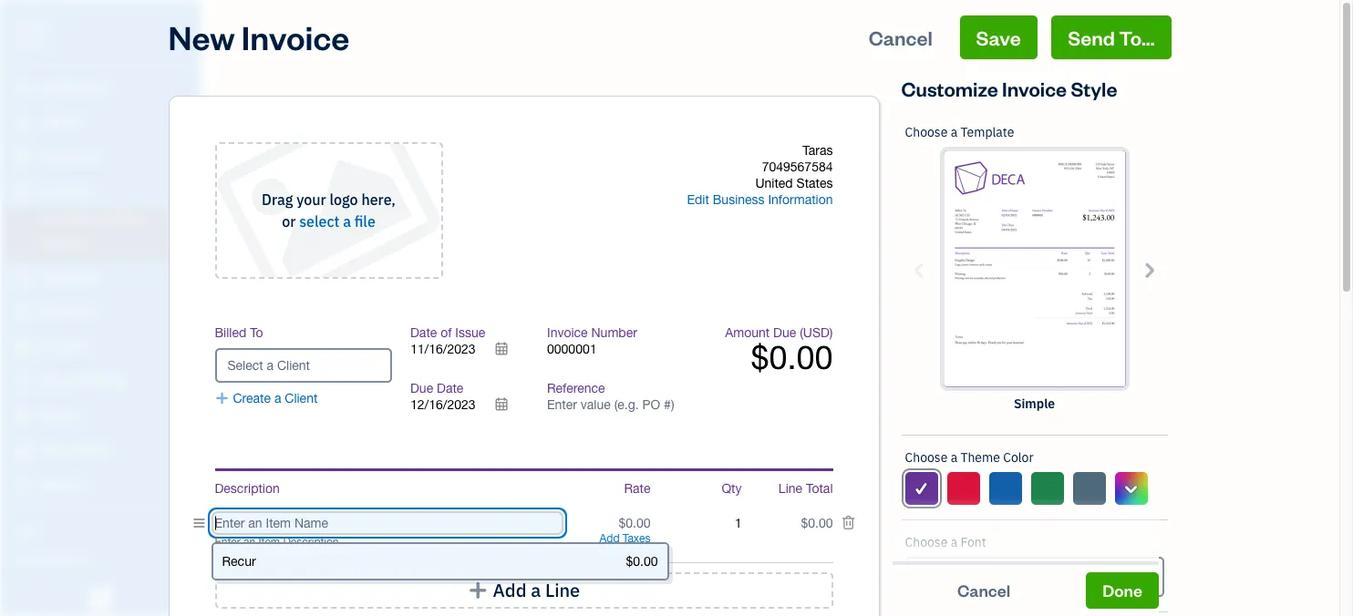 Task type: describe. For each thing, give the bounding box(es) containing it.
money image
[[12, 408, 34, 426]]

edit
[[687, 192, 709, 207]]

add a line button
[[215, 573, 833, 609]]

file
[[355, 213, 376, 231]]

create a client button
[[215, 390, 318, 407]]

)
[[830, 326, 833, 340]]

Issue date in MM/DD/YYYY format text field
[[410, 342, 520, 357]]

create
[[233, 391, 271, 406]]

report image
[[12, 477, 34, 495]]

,
[[391, 191, 396, 209]]

drag
[[262, 191, 293, 209]]

customize
[[902, 76, 998, 101]]

client image
[[12, 114, 34, 132]]

save
[[976, 25, 1021, 50]]

invoice for customize
[[1002, 76, 1067, 101]]

of
[[441, 326, 452, 340]]

a for choose a font
[[951, 534, 958, 551]]

0 vertical spatial date
[[410, 326, 437, 340]]

taras owner
[[15, 16, 51, 50]]

amount due ( usd ) $0.00
[[725, 326, 833, 377]]

choose for choose a theme color
[[905, 450, 948, 466]]

date of issue
[[410, 326, 485, 340]]

Reference Number text field
[[547, 398, 676, 412]]

0 vertical spatial cancel button
[[853, 16, 949, 59]]

12/16/2023
[[410, 398, 476, 412]]

states
[[797, 176, 833, 191]]

new
[[168, 16, 235, 58]]

reference
[[547, 381, 605, 396]]

chart image
[[12, 442, 34, 461]]

next image
[[1139, 259, 1160, 280]]

description
[[215, 482, 280, 496]]

line inside add a line button
[[545, 579, 580, 602]]

simple
[[1014, 396, 1055, 412]]

due inside amount due ( usd ) $0.00
[[774, 326, 796, 340]]

custom image
[[1123, 478, 1140, 500]]

due inside due date 12/16/2023
[[410, 381, 433, 396]]

12/16/2023 button
[[410, 397, 520, 413]]

to
[[250, 326, 263, 340]]

template
[[961, 124, 1015, 140]]

1 horizontal spatial invoice
[[547, 326, 588, 340]]

billed to
[[215, 326, 263, 340]]

cancel for top "cancel" button
[[869, 25, 933, 50]]

drag your logo here , or select a file
[[262, 191, 396, 231]]

taras for taras owner
[[15, 16, 51, 35]]

Client text field
[[217, 350, 390, 381]]

total
[[806, 482, 833, 496]]

information
[[768, 192, 833, 207]]

amount
[[725, 326, 770, 340]]

plus image
[[468, 582, 489, 600]]

freshbooks image
[[86, 587, 115, 609]]

Item Quantity text field
[[716, 516, 742, 531]]

add a line
[[493, 579, 580, 602]]

create a client
[[233, 391, 318, 406]]

Line Total (USD) text field
[[800, 516, 833, 531]]

expense image
[[12, 304, 34, 322]]

done
[[1103, 580, 1143, 601]]

add for add a line
[[493, 579, 527, 602]]

send to...
[[1068, 25, 1155, 50]]

send to... button
[[1052, 16, 1172, 59]]

to...
[[1119, 25, 1155, 50]]

bars image
[[194, 515, 205, 532]]

timer image
[[12, 373, 34, 391]]

select
[[299, 213, 340, 231]]



Task type: vqa. For each thing, say whether or not it's contained in the screenshot.
United in the top of the page
yes



Task type: locate. For each thing, give the bounding box(es) containing it.
invoice number
[[547, 326, 637, 340]]

choose a font element
[[902, 521, 1168, 613]]

a for create a client
[[274, 391, 281, 406]]

estimate image
[[12, 149, 34, 167]]

cancel button up customize
[[853, 16, 949, 59]]

invoice
[[242, 16, 350, 58], [1002, 76, 1067, 101], [547, 326, 588, 340]]

1 horizontal spatial due
[[774, 326, 796, 340]]

style
[[1071, 76, 1118, 101]]

Enter an Invoice # text field
[[547, 342, 598, 357]]

add for add taxes
[[600, 533, 620, 545]]

issue
[[455, 326, 485, 340]]

send
[[1068, 25, 1115, 50]]

business
[[713, 192, 765, 207]]

customize invoice style
[[902, 76, 1118, 101]]

billed
[[215, 326, 246, 340]]

0 vertical spatial due
[[774, 326, 796, 340]]

cancel button down font
[[893, 573, 1075, 609]]

Enter an Item Description text field
[[215, 535, 560, 550]]

save button
[[960, 16, 1038, 59]]

1 horizontal spatial line
[[779, 482, 803, 496]]

1 vertical spatial $0.00
[[626, 555, 658, 569]]

0 vertical spatial line
[[779, 482, 803, 496]]

0 vertical spatial taras
[[15, 16, 51, 35]]

0 vertical spatial cancel
[[869, 25, 933, 50]]

delete line item image
[[841, 515, 856, 532]]

done button
[[1086, 573, 1159, 609]]

choose a font
[[905, 534, 986, 551]]

1 horizontal spatial taras
[[803, 143, 833, 158]]

1 vertical spatial taras
[[803, 143, 833, 158]]

date left of
[[410, 326, 437, 340]]

0 vertical spatial invoice
[[242, 16, 350, 58]]

choose a theme color
[[905, 450, 1034, 466]]

1 vertical spatial add
[[493, 579, 527, 602]]

Enter an Item Name text field
[[215, 515, 560, 532]]

a for add a line
[[531, 579, 541, 602]]

classic
[[918, 568, 964, 586]]

number
[[591, 326, 637, 340]]

taras for taras 7049567584 united states edit business information
[[803, 143, 833, 158]]

cancel up customize
[[869, 25, 933, 50]]

3 choose from the top
[[905, 534, 948, 551]]

owner
[[15, 36, 48, 50]]

cancel down font
[[958, 580, 1011, 601]]

Item Rate (USD) text field
[[618, 516, 651, 531]]

$0.00
[[751, 338, 833, 377], [626, 555, 658, 569]]

choose for choose a font
[[905, 534, 948, 551]]

new invoice
[[168, 16, 350, 58]]

taxes
[[623, 533, 651, 545]]

edit business information button
[[687, 192, 833, 208]]

1 vertical spatial invoice
[[1002, 76, 1067, 101]]

1 choose from the top
[[905, 124, 948, 140]]

due left (
[[774, 326, 796, 340]]

united
[[756, 176, 793, 191]]

theme
[[961, 450, 1000, 466]]

0 horizontal spatial taras
[[15, 16, 51, 35]]

due up 12/16/2023
[[410, 381, 433, 396]]

a left font
[[951, 534, 958, 551]]

usd
[[803, 326, 830, 340]]

taras up "owner"
[[15, 16, 51, 35]]

choose a template
[[905, 124, 1015, 140]]

a
[[951, 124, 958, 140], [343, 213, 351, 231], [274, 391, 281, 406], [951, 450, 958, 466], [951, 534, 958, 551], [531, 579, 541, 602]]

date up 12/16/2023
[[437, 381, 464, 396]]

1 vertical spatial line
[[545, 579, 580, 602]]

taras 7049567584 united states edit business information
[[687, 143, 833, 207]]

line
[[779, 482, 803, 496], [545, 579, 580, 602]]

due date 12/16/2023
[[410, 381, 476, 412]]

2 choose from the top
[[905, 450, 948, 466]]

choose a theme color element
[[901, 436, 1169, 521]]

purple image
[[913, 478, 930, 500]]

color
[[1004, 450, 1034, 466]]

0 vertical spatial $0.00
[[751, 338, 833, 377]]

add
[[600, 533, 620, 545], [493, 579, 527, 602]]

taras up 7049567584
[[803, 143, 833, 158]]

cancel button
[[853, 16, 949, 59], [893, 573, 1075, 609]]

1 vertical spatial choose
[[905, 450, 948, 466]]

invoice image
[[12, 183, 34, 202]]

0 horizontal spatial line
[[545, 579, 580, 602]]

invoice for new
[[242, 16, 350, 58]]

plus image
[[215, 390, 229, 407]]

here
[[362, 191, 391, 209]]

apps image
[[14, 524, 195, 538]]

a right plus icon
[[531, 579, 541, 602]]

qty
[[722, 482, 742, 496]]

choose a template element
[[902, 110, 1168, 436]]

0 vertical spatial add
[[600, 533, 620, 545]]

client
[[285, 391, 318, 406]]

a inside drag your logo here , or select a file
[[343, 213, 351, 231]]

taras inside taras 7049567584 united states edit business information
[[803, 143, 833, 158]]

a left client
[[274, 391, 281, 406]]

date
[[410, 326, 437, 340], [437, 381, 464, 396]]

0 horizontal spatial $0.00
[[626, 555, 658, 569]]

a for choose a theme color
[[951, 450, 958, 466]]

due
[[774, 326, 796, 340], [410, 381, 433, 396]]

0 horizontal spatial add
[[493, 579, 527, 602]]

1 vertical spatial date
[[437, 381, 464, 396]]

$0.00 inside amount due ( usd ) $0.00
[[751, 338, 833, 377]]

choose for choose a template
[[905, 124, 948, 140]]

team members image
[[14, 553, 195, 567]]

1 vertical spatial cancel button
[[893, 573, 1075, 609]]

taras
[[15, 16, 51, 35], [803, 143, 833, 158]]

line total
[[779, 482, 833, 496]]

0 horizontal spatial cancel
[[869, 25, 933, 50]]

0 vertical spatial choose
[[905, 124, 948, 140]]

recur
[[222, 555, 256, 569]]

date inside due date 12/16/2023
[[437, 381, 464, 396]]

rate
[[624, 482, 651, 496]]

add left taxes in the bottom of the page
[[600, 533, 620, 545]]

2 vertical spatial invoice
[[547, 326, 588, 340]]

choose up purple icon
[[905, 450, 948, 466]]

Font field
[[905, 557, 1164, 597]]

add taxes
[[600, 533, 651, 545]]

(
[[800, 326, 803, 340]]

2 horizontal spatial invoice
[[1002, 76, 1067, 101]]

line right plus icon
[[545, 579, 580, 602]]

choose
[[905, 124, 948, 140], [905, 450, 948, 466], [905, 534, 948, 551]]

font
[[961, 534, 986, 551]]

your
[[297, 191, 326, 209]]

choose down customize
[[905, 124, 948, 140]]

0 horizontal spatial invoice
[[242, 16, 350, 58]]

a left template
[[951, 124, 958, 140]]

add taxes button
[[600, 533, 651, 545]]

dashboard image
[[12, 79, 34, 98]]

add right plus icon
[[493, 579, 527, 602]]

1 horizontal spatial cancel
[[958, 580, 1011, 601]]

logo
[[330, 191, 358, 209]]

line left total
[[779, 482, 803, 496]]

choose up the classic
[[905, 534, 948, 551]]

2 vertical spatial choose
[[905, 534, 948, 551]]

cancel for the bottom "cancel" button
[[958, 580, 1011, 601]]

or
[[282, 213, 296, 231]]

cancel
[[869, 25, 933, 50], [958, 580, 1011, 601]]

taras inside main element
[[15, 16, 51, 35]]

previous image
[[910, 259, 931, 280]]

1 horizontal spatial $0.00
[[751, 338, 833, 377]]

1 horizontal spatial add
[[600, 533, 620, 545]]

1 vertical spatial due
[[410, 381, 433, 396]]

project image
[[12, 338, 34, 357]]

add inside button
[[493, 579, 527, 602]]

a for choose a template
[[951, 124, 958, 140]]

payment image
[[12, 269, 34, 287]]

7049567584
[[762, 160, 833, 174]]

main element
[[0, 0, 260, 617]]

1 vertical spatial cancel
[[958, 580, 1011, 601]]

a left file
[[343, 213, 351, 231]]

a left theme
[[951, 450, 958, 466]]

0 horizontal spatial due
[[410, 381, 433, 396]]



